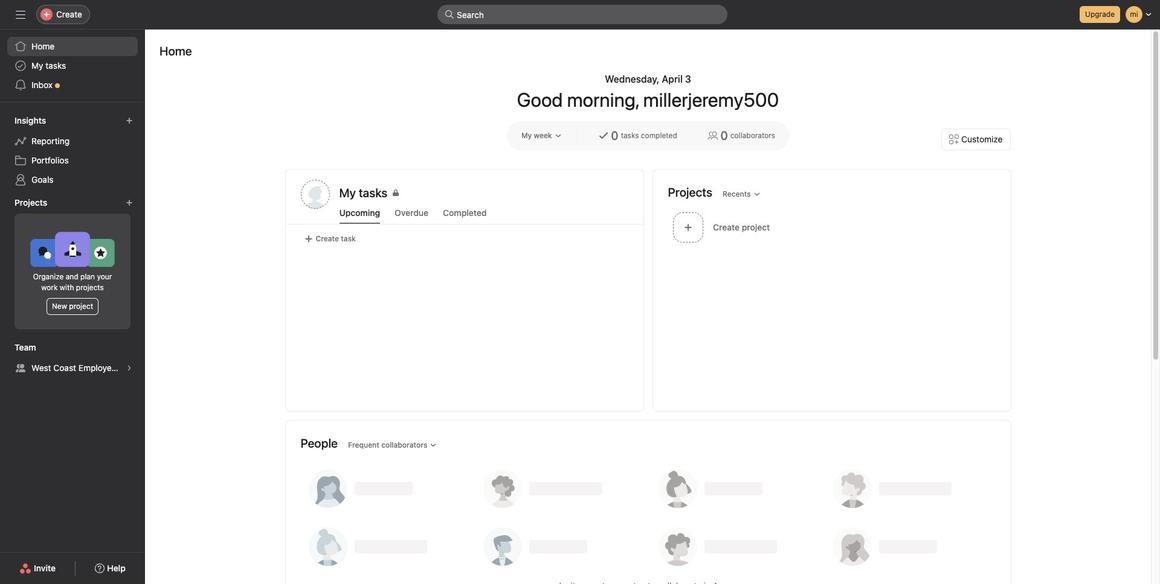Task type: describe. For each thing, give the bounding box(es) containing it.
new project or portfolio image
[[126, 199, 133, 207]]

add profile photo image
[[301, 180, 330, 209]]

projects element
[[0, 192, 145, 337]]

teams element
[[0, 337, 145, 381]]

prominent image
[[445, 10, 454, 19]]

insights element
[[0, 110, 145, 192]]

global element
[[0, 30, 145, 102]]



Task type: locate. For each thing, give the bounding box(es) containing it.
new insights image
[[126, 117, 133, 124]]

None field
[[437, 5, 727, 24]]

Search tasks, projects, and more text field
[[437, 5, 727, 24]]

hide sidebar image
[[16, 10, 25, 19]]

see details, west coast employees 2 image
[[126, 365, 133, 372]]



Task type: vqa. For each thing, say whether or not it's contained in the screenshot.
team on the left bottom of the page
no



